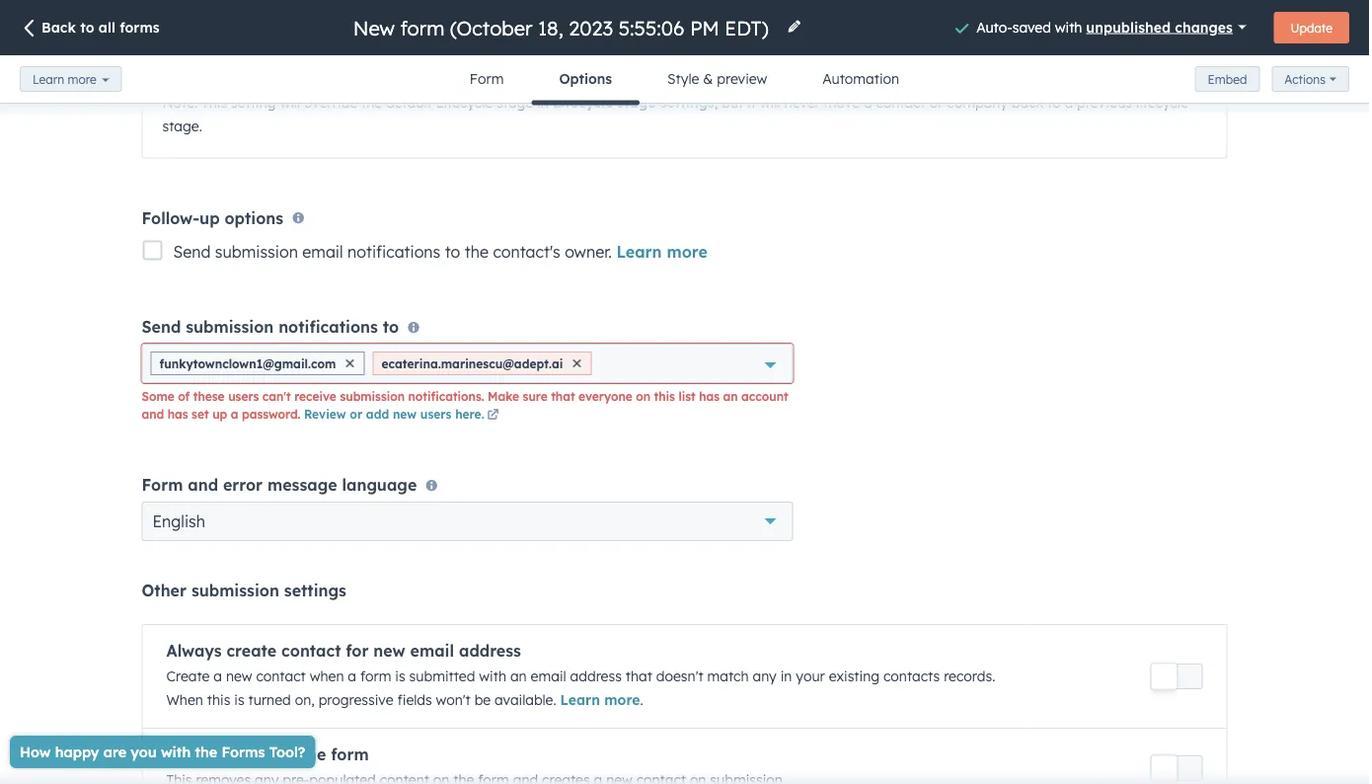 Task type: locate. For each thing, give the bounding box(es) containing it.
form inside add link to reset the form "button"
[[331, 744, 369, 764]]

when
[[310, 667, 344, 685]]

0 horizontal spatial lifecycle
[[436, 93, 493, 110]]

previous
[[1077, 93, 1133, 110]]

but
[[722, 93, 744, 110]]

2 vertical spatial the
[[301, 744, 326, 764]]

will right "it"
[[760, 93, 781, 110]]

new right add
[[393, 406, 417, 421]]

0 horizontal spatial and
[[142, 406, 164, 421]]

learn
[[33, 72, 64, 86], [617, 242, 662, 261], [560, 691, 600, 708]]

with inside page section element
[[1055, 18, 1083, 35]]

submission inside the some of these users can't receive submission notifications. make sure that everyone on this list has an account and has set up a password.
[[340, 389, 405, 403]]

0 vertical spatial users
[[228, 389, 259, 403]]

this inside the some of these users can't receive submission notifications. make sure that everyone on this list has an account and has set up a password.
[[654, 389, 675, 403]]

learn more link for send submission email notifications to the contact's owner. learn more
[[617, 242, 708, 261]]

1 vertical spatial in
[[781, 667, 792, 685]]

won't
[[436, 691, 471, 708]]

2 lifecycle from the left
[[553, 93, 613, 110]]

settings down style
[[660, 93, 715, 110]]

1 horizontal spatial stage
[[618, 93, 656, 110]]

0 vertical spatial learn
[[33, 72, 64, 86]]

email up submitted
[[410, 641, 454, 660]]

None field
[[351, 14, 775, 41], [597, 344, 612, 383], [351, 14, 775, 41], [597, 344, 612, 383]]

2 close image from the left
[[573, 359, 581, 367]]

learn inside button
[[33, 72, 64, 86]]

1 vertical spatial send
[[142, 317, 181, 337]]

with inside create a new contact when a form is submitted with an email address that doesn't match any in your existing contacts records. when this is turned on, progressive fields won't be available.
[[479, 667, 507, 685]]

0 vertical spatial this
[[654, 389, 675, 403]]

stage
[[497, 93, 533, 110], [618, 93, 656, 110]]

form
[[360, 667, 391, 685], [331, 744, 369, 764]]

or inside ', but it will never move a contact or company back to a previous lifecycle stage.'
[[930, 93, 943, 110]]

0 horizontal spatial more
[[68, 72, 96, 86]]

2 will from the left
[[760, 93, 781, 110]]

0 vertical spatial new
[[393, 406, 417, 421]]

the left the default
[[362, 93, 382, 110]]

add
[[366, 406, 389, 421]]

this inside create a new contact when a form is submitted with an email address that doesn't match any in your existing contacts records. when this is turned on, progressive fields won't be available.
[[207, 691, 230, 708]]

learn for learn more .
[[560, 691, 600, 708]]

to up review or add new users here.
[[383, 317, 399, 337]]

learn more
[[33, 72, 96, 86]]

learn more link right owner.
[[617, 242, 708, 261]]

settings up always create contact for new email address
[[284, 580, 346, 600]]

close image up review
[[346, 359, 354, 367]]

actions
[[1285, 72, 1326, 87]]

1 horizontal spatial that
[[626, 667, 653, 685]]

some
[[142, 389, 175, 403]]

that inside create a new contact when a form is submitted with an email address that doesn't match any in your existing contacts records. when this is turned on, progressive fields won't be available.
[[626, 667, 653, 685]]

0 vertical spatial with
[[1055, 18, 1083, 35]]

will inside ', but it will never move a contact or company back to a previous lifecycle stage.'
[[760, 93, 781, 110]]

2 horizontal spatial email
[[531, 667, 566, 685]]

email inside create a new contact when a form is submitted with an email address that doesn't match any in your existing contacts records. when this is turned on, progressive fields won't be available.
[[531, 667, 566, 685]]

send up some
[[142, 317, 181, 337]]

email
[[302, 242, 343, 261], [410, 641, 454, 660], [531, 667, 566, 685]]

and
[[142, 406, 164, 421], [188, 475, 218, 495]]

1 vertical spatial and
[[188, 475, 218, 495]]

this right when
[[207, 691, 230, 708]]

1 horizontal spatial in
[[781, 667, 792, 685]]

has
[[699, 389, 720, 403], [168, 406, 188, 421]]

1 vertical spatial that
[[626, 667, 653, 685]]

the left contact's
[[465, 242, 489, 261]]

0 horizontal spatial this
[[207, 691, 230, 708]]

to
[[80, 19, 94, 36], [1048, 93, 1061, 110], [445, 242, 460, 261], [383, 317, 399, 337], [236, 744, 252, 764]]

address
[[459, 641, 521, 660], [570, 667, 622, 685]]

0 vertical spatial or
[[930, 93, 943, 110]]

1 vertical spatial form
[[142, 475, 183, 495]]

1 vertical spatial more
[[667, 242, 708, 261]]

0 vertical spatial in
[[537, 93, 549, 110]]

options button
[[532, 55, 640, 105]]

link opens in a new window image
[[487, 406, 499, 424]]

learn right owner.
[[617, 242, 662, 261]]

a right set
[[231, 406, 238, 421]]

in right "form" button
[[537, 93, 549, 110]]

more
[[68, 72, 96, 86], [667, 242, 708, 261], [605, 691, 640, 708]]

automation
[[823, 70, 900, 87]]

the for to
[[465, 242, 489, 261]]

&
[[703, 70, 713, 87]]

1 vertical spatial this
[[207, 691, 230, 708]]

lifecycle
[[436, 93, 493, 110], [553, 93, 613, 110]]

form up progressive
[[360, 667, 391, 685]]

up right set
[[212, 406, 227, 421]]

in
[[537, 93, 549, 110], [781, 667, 792, 685]]

0 horizontal spatial email
[[302, 242, 343, 261]]

users up password.
[[228, 389, 259, 403]]

has right the list
[[699, 389, 720, 403]]

to right back
[[1048, 93, 1061, 110]]

0 horizontal spatial will
[[280, 93, 300, 110]]

form inside button
[[470, 70, 504, 87]]

submission up create
[[191, 580, 279, 600]]

2 vertical spatial new
[[226, 667, 252, 685]]

a left previous
[[1065, 93, 1074, 110]]

default
[[386, 93, 432, 110]]

submission for notifications
[[186, 317, 274, 337]]

1 horizontal spatial settings
[[660, 93, 715, 110]]

english button
[[142, 501, 793, 541]]

1 horizontal spatial address
[[570, 667, 622, 685]]

2 horizontal spatial the
[[465, 242, 489, 261]]

of
[[178, 389, 190, 403]]

password.
[[242, 406, 301, 421]]

update button
[[1274, 12, 1350, 43]]

1 will from the left
[[280, 93, 300, 110]]

0 vertical spatial send
[[173, 242, 211, 261]]

navigation containing form
[[442, 55, 927, 105]]

0 vertical spatial that
[[551, 389, 575, 403]]

and left error
[[188, 475, 218, 495]]

0 vertical spatial contact
[[876, 93, 926, 110]]

1 horizontal spatial will
[[760, 93, 781, 110]]

1 horizontal spatial with
[[1055, 18, 1083, 35]]

with
[[1055, 18, 1083, 35], [479, 667, 507, 685]]

will right setting
[[280, 93, 300, 110]]

contact down automation
[[876, 93, 926, 110]]

submission for email
[[215, 242, 298, 261]]

users
[[228, 389, 259, 403], [420, 406, 452, 421]]

options
[[559, 70, 612, 87]]

learn right available.
[[560, 691, 600, 708]]

more for learn more
[[68, 72, 96, 86]]

1 vertical spatial address
[[570, 667, 622, 685]]

receive
[[294, 389, 337, 403]]

0 vertical spatial learn more link
[[617, 242, 708, 261]]

users down notifications.
[[420, 406, 452, 421]]

,
[[715, 93, 718, 110]]

1 lifecycle from the left
[[436, 93, 493, 110]]

with up be
[[479, 667, 507, 685]]

1 vertical spatial up
[[212, 406, 227, 421]]

learn more link for .
[[560, 691, 640, 708]]

an up available.
[[510, 667, 527, 685]]

2 vertical spatial more
[[605, 691, 640, 708]]

create
[[227, 641, 277, 660]]

update
[[1291, 20, 1333, 35]]

new right the for
[[374, 641, 406, 660]]

to inside page section element
[[80, 19, 94, 36]]

address up be
[[459, 641, 521, 660]]

more inside button
[[68, 72, 96, 86]]

close image up the everyone
[[573, 359, 581, 367]]

address up "learn more ."
[[570, 667, 622, 685]]

navigation inside page section element
[[442, 55, 927, 105]]

1 horizontal spatial this
[[654, 389, 675, 403]]

and inside the some of these users can't receive submission notifications. make sure that everyone on this list has an account and has set up a password.
[[142, 406, 164, 421]]

new inside create a new contact when a form is submitted with an email address that doesn't match any in your existing contacts records. when this is turned on, progressive fields won't be available.
[[226, 667, 252, 685]]

1 vertical spatial learn more link
[[560, 691, 640, 708]]

1 vertical spatial or
[[350, 406, 363, 421]]

to right link
[[236, 744, 252, 764]]

that up .
[[626, 667, 653, 685]]

0 horizontal spatial close image
[[346, 359, 354, 367]]

is up fields
[[395, 667, 406, 685]]

in inside create a new contact when a form is submitted with an email address that doesn't match any in your existing contacts records. when this is turned on, progressive fields won't be available.
[[781, 667, 792, 685]]

that right the sure
[[551, 389, 575, 403]]

new down create
[[226, 667, 252, 685]]

2 stage from the left
[[618, 93, 656, 110]]

navigation
[[442, 55, 927, 105]]

auto-
[[977, 18, 1013, 35]]

the right reset
[[301, 744, 326, 764]]

contact up turned
[[256, 667, 306, 685]]

lifecycle right the default
[[436, 93, 493, 110]]

unpublished
[[1087, 18, 1171, 35]]

1 vertical spatial learn
[[617, 242, 662, 261]]

2 vertical spatial email
[[531, 667, 566, 685]]

or left company
[[930, 93, 943, 110]]

0 horizontal spatial users
[[228, 389, 259, 403]]

add
[[166, 744, 198, 764]]

form down progressive
[[331, 744, 369, 764]]

this right 'on'
[[654, 389, 675, 403]]

a
[[864, 93, 872, 110], [1065, 93, 1074, 110], [231, 406, 238, 421], [214, 667, 222, 685], [348, 667, 357, 685]]

contact up when in the left of the page
[[281, 641, 341, 660]]

1 horizontal spatial has
[[699, 389, 720, 403]]

1 vertical spatial email
[[410, 641, 454, 660]]

1 horizontal spatial an
[[723, 389, 738, 403]]

1 horizontal spatial close image
[[573, 359, 581, 367]]

0 vertical spatial settings
[[660, 93, 715, 110]]

send submission email notifications to the contact's owner. learn more
[[173, 242, 708, 261]]

or inside review or add new users here. link
[[350, 406, 363, 421]]

1 close image from the left
[[346, 359, 354, 367]]

form up note: this setting will override the default lifecycle stage in lifecycle stage settings
[[470, 70, 504, 87]]

form for form and error message language
[[142, 475, 183, 495]]

0 horizontal spatial learn
[[33, 72, 64, 86]]

2 horizontal spatial more
[[667, 242, 708, 261]]

0 vertical spatial email
[[302, 242, 343, 261]]

send for send submission notifications to
[[142, 317, 181, 337]]

0 vertical spatial an
[[723, 389, 738, 403]]

with right the saved
[[1055, 18, 1083, 35]]

email up available.
[[531, 667, 566, 685]]

1 vertical spatial users
[[420, 406, 452, 421]]

1 vertical spatial with
[[479, 667, 507, 685]]

has down of
[[168, 406, 188, 421]]

existing
[[829, 667, 880, 685]]

lifecycle down "options"
[[553, 93, 613, 110]]

or
[[930, 93, 943, 110], [350, 406, 363, 421]]

learn down back
[[33, 72, 64, 86]]

0 vertical spatial more
[[68, 72, 96, 86]]

and down some
[[142, 406, 164, 421]]

1 vertical spatial the
[[465, 242, 489, 261]]

1 horizontal spatial lifecycle
[[553, 93, 613, 110]]

send for send submission email notifications to the contact's owner. learn more
[[173, 242, 211, 261]]

learn more link right available.
[[560, 691, 640, 708]]

a inside the some of these users can't receive submission notifications. make sure that everyone on this list has an account and has set up a password.
[[231, 406, 238, 421]]

on,
[[295, 691, 315, 708]]

0 horizontal spatial with
[[479, 667, 507, 685]]

up left options
[[200, 208, 220, 228]]

0 horizontal spatial stage
[[497, 93, 533, 110]]

1 horizontal spatial or
[[930, 93, 943, 110]]

submission for settings
[[191, 580, 279, 600]]

0 vertical spatial is
[[395, 667, 406, 685]]

email up send submission notifications to
[[302, 242, 343, 261]]

create
[[166, 667, 210, 685]]

1 vertical spatial has
[[168, 406, 188, 421]]

close image
[[346, 359, 354, 367], [573, 359, 581, 367]]

0 horizontal spatial settings
[[284, 580, 346, 600]]

0 vertical spatial form
[[470, 70, 504, 87]]

0 horizontal spatial an
[[510, 667, 527, 685]]

2 vertical spatial contact
[[256, 667, 306, 685]]

or left add
[[350, 406, 363, 421]]

make
[[488, 389, 519, 403]]

in right any
[[781, 667, 792, 685]]

1 horizontal spatial form
[[470, 70, 504, 87]]

1 horizontal spatial learn
[[560, 691, 600, 708]]

0 horizontal spatial has
[[168, 406, 188, 421]]

1 vertical spatial an
[[510, 667, 527, 685]]

note: this setting will override the default lifecycle stage in lifecycle stage settings
[[162, 93, 715, 110]]

0 vertical spatial the
[[362, 93, 382, 110]]

send down the "follow-up options"
[[173, 242, 211, 261]]

to left all on the left top
[[80, 19, 94, 36]]

back to all forms link
[[20, 18, 160, 40]]

an left account
[[723, 389, 738, 403]]

is left turned
[[234, 691, 245, 708]]

0 vertical spatial and
[[142, 406, 164, 421]]

0 vertical spatial form
[[360, 667, 391, 685]]

that inside the some of these users can't receive submission notifications. make sure that everyone on this list has an account and has set up a password.
[[551, 389, 575, 403]]

submission up funkytownclown1@gmail.com
[[186, 317, 274, 337]]

settings
[[660, 93, 715, 110], [284, 580, 346, 600]]

here.
[[455, 406, 484, 421]]

1 vertical spatial form
[[331, 744, 369, 764]]

up
[[200, 208, 220, 228], [212, 406, 227, 421]]

that
[[551, 389, 575, 403], [626, 667, 653, 685]]

0 horizontal spatial or
[[350, 406, 363, 421]]

account
[[742, 389, 789, 403]]

submission
[[215, 242, 298, 261], [186, 317, 274, 337], [340, 389, 405, 403], [191, 580, 279, 600]]

actions button
[[1272, 66, 1350, 92]]

0 horizontal spatial the
[[301, 744, 326, 764]]

0 horizontal spatial that
[[551, 389, 575, 403]]

0 horizontal spatial in
[[537, 93, 549, 110]]

1 horizontal spatial more
[[605, 691, 640, 708]]

submitted
[[409, 667, 475, 685]]

0 horizontal spatial is
[[234, 691, 245, 708]]

for
[[346, 641, 369, 660]]

1 horizontal spatial the
[[362, 93, 382, 110]]

the inside "button"
[[301, 744, 326, 764]]

form up english
[[142, 475, 183, 495]]

0 horizontal spatial form
[[142, 475, 183, 495]]

available.
[[495, 691, 557, 708]]

0 vertical spatial address
[[459, 641, 521, 660]]

learn more button
[[20, 66, 122, 92]]

submission down options
[[215, 242, 298, 261]]

submission up add
[[340, 389, 405, 403]]

2 vertical spatial learn
[[560, 691, 600, 708]]

reset
[[257, 744, 296, 764]]

close image for ecaterina.marinescu@adept.ai
[[573, 359, 581, 367]]



Task type: vqa. For each thing, say whether or not it's contained in the screenshot.
the topmost is
yes



Task type: describe. For each thing, give the bounding box(es) containing it.
setting
[[231, 93, 276, 110]]

everyone
[[579, 389, 633, 403]]

this
[[202, 93, 227, 110]]

to left contact's
[[445, 242, 460, 261]]

contact inside create a new contact when a form is submitted with an email address that doesn't match any in your existing contacts records. when this is turned on, progressive fields won't be available.
[[256, 667, 306, 685]]

users inside the some of these users can't receive submission notifications. make sure that everyone on this list has an account and has set up a password.
[[228, 389, 259, 403]]

address inside create a new contact when a form is submitted with an email address that doesn't match any in your existing contacts records. when this is turned on, progressive fields won't be available.
[[570, 667, 622, 685]]

add link to reset the form
[[166, 744, 369, 764]]

when
[[166, 691, 203, 708]]

create a new contact when a form is submitted with an email address that doesn't match any in your existing contacts records. when this is turned on, progressive fields won't be available.
[[166, 667, 996, 708]]

an inside create a new contact when a form is submitted with an email address that doesn't match any in your existing contacts records. when this is turned on, progressive fields won't be available.
[[510, 667, 527, 685]]

a down automation
[[864, 93, 872, 110]]

company
[[947, 93, 1008, 110]]

always create contact for new email address
[[166, 641, 521, 660]]

automation button
[[795, 55, 927, 103]]

unpublished changes button
[[1087, 13, 1247, 41]]

send submission notifications to
[[142, 317, 399, 337]]

new inside review or add new users here. link
[[393, 406, 417, 421]]

back
[[1012, 93, 1044, 110]]

review
[[304, 406, 346, 421]]

more for learn more .
[[605, 691, 640, 708]]

note:
[[162, 93, 198, 110]]

these
[[193, 389, 225, 403]]

follow-
[[142, 208, 200, 228]]

form inside create a new contact when a form is submitted with an email address that doesn't match any in your existing contacts records. when this is turned on, progressive fields won't be available.
[[360, 667, 391, 685]]

style & preview button
[[640, 55, 795, 103]]

doesn't
[[656, 667, 704, 685]]

ecaterina.marinescu@adept.ai
[[382, 356, 563, 371]]

1 horizontal spatial users
[[420, 406, 452, 421]]

any
[[753, 667, 777, 685]]

language
[[342, 475, 417, 495]]

1 vertical spatial settings
[[284, 580, 346, 600]]

an inside the some of these users can't receive submission notifications. make sure that everyone on this list has an account and has set up a password.
[[723, 389, 738, 403]]

progressive
[[319, 691, 394, 708]]

1 vertical spatial new
[[374, 641, 406, 660]]

form button
[[442, 55, 532, 103]]

learn for learn more
[[33, 72, 64, 86]]

1 stage from the left
[[497, 93, 533, 110]]

1 vertical spatial is
[[234, 691, 245, 708]]

a right create
[[214, 667, 222, 685]]

sure
[[523, 389, 548, 403]]

options
[[225, 208, 284, 228]]

lifecycle stage settings link
[[553, 93, 715, 110]]

2 horizontal spatial learn
[[617, 242, 662, 261]]

will for it
[[760, 93, 781, 110]]

to inside "button"
[[236, 744, 252, 764]]

0 vertical spatial notifications
[[348, 242, 441, 261]]

some of these users can't receive submission notifications. make sure that everyone on this list has an account and has set up a password.
[[142, 389, 789, 421]]

back
[[41, 19, 76, 36]]

preview
[[717, 70, 768, 87]]

all
[[99, 19, 115, 36]]

page section element
[[0, 0, 1370, 105]]

lifecycle
[[1137, 93, 1188, 110]]

style & preview
[[668, 70, 768, 87]]

embed
[[1208, 72, 1247, 86]]

1 horizontal spatial email
[[410, 641, 454, 660]]

override
[[304, 93, 358, 110]]

0 vertical spatial has
[[699, 389, 720, 403]]

changes
[[1175, 18, 1233, 35]]

owner.
[[565, 242, 612, 261]]

records.
[[944, 667, 996, 685]]

0 vertical spatial up
[[200, 208, 220, 228]]

learn more .
[[560, 691, 643, 708]]

back to all forms
[[41, 19, 160, 36]]

embed button
[[1195, 66, 1260, 92]]

contacts
[[884, 667, 940, 685]]

english
[[153, 511, 205, 531]]

form and error message language
[[142, 475, 417, 495]]

to inside ', but it will never move a contact or company back to a previous lifecycle stage.'
[[1048, 93, 1061, 110]]

funkytownclown1@gmail.com
[[159, 356, 336, 371]]

the for override
[[362, 93, 382, 110]]

error
[[223, 475, 263, 495]]

match
[[708, 667, 749, 685]]

, but it will never move a contact or company back to a previous lifecycle stage.
[[162, 93, 1188, 134]]

1 vertical spatial notifications
[[279, 317, 378, 337]]

up inside the some of these users can't receive submission notifications. make sure that everyone on this list has an account and has set up a password.
[[212, 406, 227, 421]]

will for setting
[[280, 93, 300, 110]]

always
[[166, 641, 222, 660]]

stage.
[[162, 117, 202, 134]]

style
[[668, 70, 699, 87]]

be
[[475, 691, 491, 708]]

1 horizontal spatial and
[[188, 475, 218, 495]]

link opens in a new window image
[[487, 409, 499, 421]]

add link to reset the form button
[[143, 728, 1227, 784]]

unpublished changes
[[1087, 18, 1233, 35]]

message
[[268, 475, 337, 495]]

never
[[785, 93, 820, 110]]

saved
[[1013, 18, 1051, 35]]

contact inside ', but it will never move a contact or company back to a previous lifecycle stage.'
[[876, 93, 926, 110]]

on
[[636, 389, 651, 403]]

other submission settings
[[142, 580, 346, 600]]

close image for funkytownclown1@gmail.com
[[346, 359, 354, 367]]

move
[[824, 93, 860, 110]]

can't
[[263, 389, 291, 403]]

follow-up options
[[142, 208, 284, 228]]

your
[[796, 667, 825, 685]]

turned
[[248, 691, 291, 708]]

.
[[640, 691, 643, 708]]

other
[[142, 580, 187, 600]]

1 vertical spatial contact
[[281, 641, 341, 660]]

forms
[[120, 19, 160, 36]]

review or add new users here.
[[304, 406, 484, 421]]

1 horizontal spatial is
[[395, 667, 406, 685]]

0 horizontal spatial address
[[459, 641, 521, 660]]

it
[[748, 93, 756, 110]]

a up progressive
[[348, 667, 357, 685]]

contact's
[[493, 242, 561, 261]]

form for form
[[470, 70, 504, 87]]

link
[[202, 744, 231, 764]]



